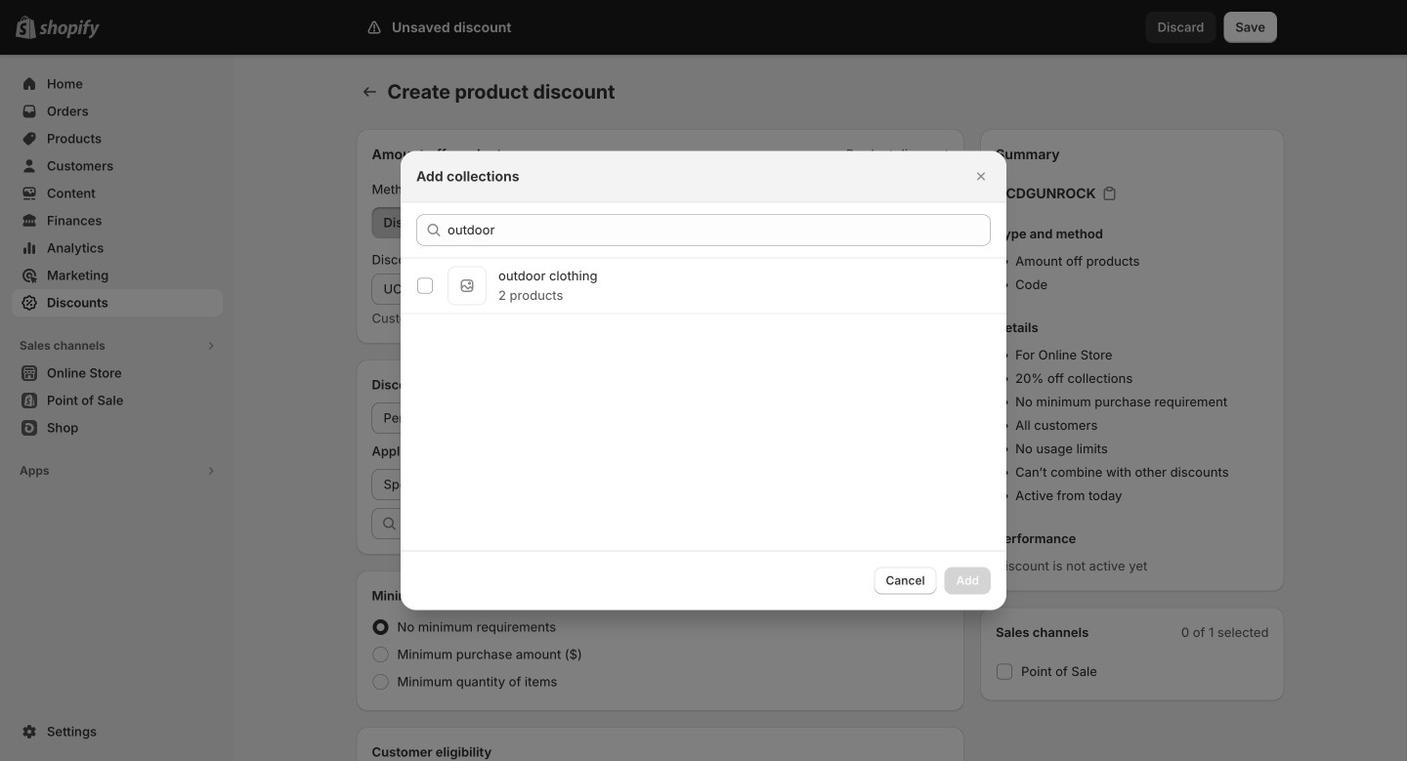 Task type: vqa. For each thing, say whether or not it's contained in the screenshot.
Orders link
no



Task type: describe. For each thing, give the bounding box(es) containing it.
shopify image
[[39, 19, 100, 39]]



Task type: locate. For each thing, give the bounding box(es) containing it.
dialog
[[0, 151, 1407, 610]]

Search collections text field
[[448, 215, 991, 246]]



